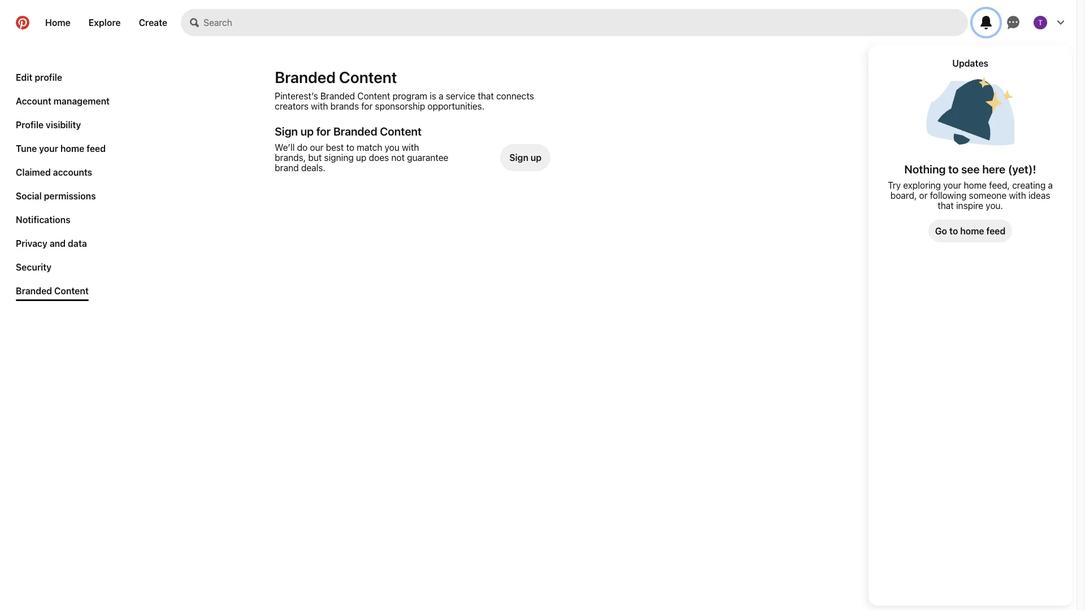 Task type: vqa. For each thing, say whether or not it's contained in the screenshot.
with within the We'll do our best to match you with brands, but signing up does not guarantee brand deals.
yes



Task type: describe. For each thing, give the bounding box(es) containing it.
opportunities.
[[428, 101, 485, 111]]

notifications
[[16, 215, 70, 225]]

claimed accounts link
[[11, 163, 97, 182]]

inspire
[[956, 201, 984, 211]]

create link
[[130, 9, 176, 36]]

profile
[[35, 72, 62, 83]]

privacy and data link
[[11, 234, 91, 253]]

updates
[[953, 58, 989, 68]]

your inside list
[[39, 144, 58, 154]]

with inside nothing to see here (yet)! try exploring your home feed, creating a board, or following someone with ideas that inspire you.
[[1009, 190, 1026, 201]]

sign for sign up for branded content
[[275, 125, 298, 138]]

tune your home feed
[[16, 144, 106, 154]]

home inside nothing to see here (yet)! try exploring your home feed, creating a board, or following someone with ideas that inspire you.
[[964, 180, 987, 190]]

list containing edit profile
[[11, 68, 114, 305]]

branded content
[[16, 286, 89, 296]]

nothing
[[905, 163, 946, 176]]

(yet)!
[[1008, 163, 1037, 176]]

but
[[308, 153, 322, 163]]

visibility
[[46, 120, 81, 130]]

signing
[[324, 153, 354, 163]]

a inside nothing to see here (yet)! try exploring your home feed, creating a board, or following someone with ideas that inspire you.
[[1048, 180, 1053, 190]]

social permissions link
[[11, 187, 100, 206]]

see
[[962, 163, 980, 176]]

content left program
[[357, 91, 390, 101]]

social
[[16, 191, 42, 201]]

service
[[446, 91, 475, 101]]

claimed accounts
[[16, 167, 92, 177]]

home for to
[[961, 226, 984, 236]]

creators
[[275, 101, 309, 111]]

that inside nothing to see here (yet)! try exploring your home feed, creating a board, or following someone with ideas that inspire you.
[[938, 201, 954, 211]]

tune
[[16, 144, 37, 154]]

home for your
[[60, 144, 84, 154]]

branded up the sign up for branded content
[[320, 91, 355, 101]]

creating
[[1012, 180, 1046, 190]]

security
[[16, 262, 51, 272]]

best
[[326, 142, 344, 153]]

sign up button
[[501, 142, 551, 173]]

program
[[393, 91, 427, 101]]

home
[[45, 18, 71, 28]]

brands,
[[275, 153, 306, 163]]

search icon image
[[190, 18, 199, 27]]

claimed
[[16, 167, 51, 177]]

privacy and data
[[16, 239, 87, 249]]

explore
[[89, 18, 121, 28]]

brands
[[331, 101, 359, 111]]

feed,
[[989, 180, 1010, 190]]

we'll do our best to match you with brands, but signing up does not guarantee brand deals.
[[275, 142, 449, 173]]

does
[[369, 153, 389, 163]]

branded inside branded content link
[[16, 286, 52, 296]]

content up you
[[380, 125, 422, 138]]

go
[[935, 226, 947, 236]]

accounts
[[53, 167, 92, 177]]

content up the brands
[[339, 68, 397, 86]]

edit profile
[[16, 72, 62, 83]]

pinterest's
[[275, 91, 318, 101]]

up for sign up
[[531, 153, 542, 163]]

explore link
[[80, 9, 130, 36]]

social permissions
[[16, 191, 96, 201]]

do
[[297, 142, 308, 153]]

board,
[[891, 190, 917, 201]]

feed for tune your home feed
[[87, 144, 106, 154]]

1 vertical spatial for
[[316, 125, 331, 138]]

match
[[357, 142, 382, 153]]

you
[[385, 142, 400, 153]]

tune your home feed link
[[11, 139, 110, 158]]



Task type: locate. For each thing, give the bounding box(es) containing it.
a right creating at the right top of page
[[1048, 180, 1053, 190]]

home
[[60, 144, 84, 154], [964, 180, 987, 190], [961, 226, 984, 236]]

1 vertical spatial that
[[938, 201, 954, 211]]

0 vertical spatial sign
[[275, 125, 298, 138]]

a inside 'branded content pinterest's branded content program is a service that connects creators with brands for sponsorship opportunities.'
[[439, 91, 444, 101]]

connects
[[496, 91, 534, 101]]

0 horizontal spatial up
[[301, 125, 314, 138]]

0 vertical spatial for
[[361, 101, 373, 111]]

0 vertical spatial a
[[439, 91, 444, 101]]

branded
[[275, 68, 336, 86], [320, 91, 355, 101], [333, 125, 377, 138], [16, 286, 52, 296]]

or
[[919, 190, 928, 201]]

your down see
[[944, 180, 962, 190]]

up
[[301, 125, 314, 138], [356, 153, 367, 163], [531, 153, 542, 163]]

to inside nothing to see here (yet)! try exploring your home feed, creating a board, or following someone with ideas that inspire you.
[[948, 163, 959, 176]]

0 horizontal spatial sign
[[275, 125, 298, 138]]

to inside 'we'll do our best to match you with brands, but signing up does not guarantee brand deals.'
[[346, 142, 354, 153]]

0 horizontal spatial for
[[316, 125, 331, 138]]

list
[[11, 68, 114, 305]]

your right tune
[[39, 144, 58, 154]]

sign up for branded content
[[275, 125, 422, 138]]

permissions
[[44, 191, 96, 201]]

profile
[[16, 120, 44, 130]]

to left see
[[948, 163, 959, 176]]

2 vertical spatial home
[[961, 226, 984, 236]]

2 vertical spatial with
[[1009, 190, 1026, 201]]

nothing to see here (yet)! try exploring your home feed, creating a board, or following someone with ideas that inspire you.
[[888, 163, 1053, 211]]

for right the brands
[[361, 101, 373, 111]]

account management link
[[11, 92, 114, 111]]

to right the best
[[346, 142, 354, 153]]

2 horizontal spatial up
[[531, 153, 542, 163]]

someone
[[969, 190, 1007, 201]]

our
[[310, 142, 324, 153]]

0 vertical spatial feed
[[87, 144, 106, 154]]

create
[[139, 18, 167, 28]]

0 vertical spatial to
[[346, 142, 354, 153]]

sign inside button
[[510, 153, 529, 163]]

with inside 'branded content pinterest's branded content program is a service that connects creators with brands for sponsorship opportunities.'
[[311, 101, 328, 111]]

that left inspire at the right of page
[[938, 201, 954, 211]]

to
[[346, 142, 354, 153], [948, 163, 959, 176], [950, 226, 958, 236]]

branded up pinterest's
[[275, 68, 336, 86]]

data
[[68, 239, 87, 249]]

1 horizontal spatial with
[[402, 142, 419, 153]]

0 horizontal spatial a
[[439, 91, 444, 101]]

to inside button
[[950, 226, 958, 236]]

0 vertical spatial that
[[478, 91, 494, 101]]

your
[[39, 144, 58, 154], [944, 180, 962, 190]]

content
[[339, 68, 397, 86], [357, 91, 390, 101], [380, 125, 422, 138], [54, 286, 89, 296]]

1 horizontal spatial for
[[361, 101, 373, 111]]

privacy
[[16, 239, 47, 249]]

1 vertical spatial home
[[964, 180, 987, 190]]

home down see
[[964, 180, 987, 190]]

go to home feed
[[935, 226, 1006, 236]]

2 vertical spatial to
[[950, 226, 958, 236]]

1 horizontal spatial a
[[1048, 180, 1053, 190]]

feed inside list
[[87, 144, 106, 154]]

notifications link
[[11, 210, 75, 230]]

1 vertical spatial feed
[[987, 226, 1006, 236]]

up for sign up for branded content
[[301, 125, 314, 138]]

home link
[[36, 9, 80, 36]]

home up accounts
[[60, 144, 84, 154]]

security link
[[11, 258, 56, 277]]

go to home feed button
[[929, 220, 1013, 243]]

profile visibility link
[[11, 115, 86, 135]]

0 vertical spatial your
[[39, 144, 58, 154]]

edit profile link
[[11, 68, 67, 87]]

for inside 'branded content pinterest's branded content program is a service that connects creators with brands for sponsorship opportunities.'
[[361, 101, 373, 111]]

deals.
[[301, 163, 326, 173]]

a right the is
[[439, 91, 444, 101]]

profile visibility
[[16, 120, 81, 130]]

branded content pinterest's branded content program is a service that connects creators with brands for sponsorship opportunities.
[[275, 68, 534, 111]]

with right you
[[402, 142, 419, 153]]

we'll
[[275, 142, 295, 153]]

that right service
[[478, 91, 494, 101]]

to for nothing
[[948, 163, 959, 176]]

0 horizontal spatial that
[[478, 91, 494, 101]]

0 horizontal spatial your
[[39, 144, 58, 154]]

feed down you.
[[987, 226, 1006, 236]]

not
[[391, 153, 405, 163]]

tyler black image
[[1034, 16, 1047, 29]]

branded up match
[[333, 125, 377, 138]]

guarantee
[[407, 153, 449, 163]]

account management
[[16, 96, 110, 106]]

that
[[478, 91, 494, 101], [938, 201, 954, 211]]

content inside list
[[54, 286, 89, 296]]

1 horizontal spatial that
[[938, 201, 954, 211]]

ideas
[[1029, 190, 1051, 201]]

feed for go to home feed
[[987, 226, 1006, 236]]

edit
[[16, 72, 32, 83]]

branded down security
[[16, 286, 52, 296]]

0 horizontal spatial with
[[311, 101, 328, 111]]

and
[[50, 239, 66, 249]]

1 horizontal spatial your
[[944, 180, 962, 190]]

sign up
[[510, 153, 542, 163]]

1 horizontal spatial up
[[356, 153, 367, 163]]

a
[[439, 91, 444, 101], [1048, 180, 1053, 190]]

with left the 'ideas'
[[1009, 190, 1026, 201]]

up inside button
[[531, 153, 542, 163]]

sponsorship
[[375, 101, 425, 111]]

0 vertical spatial home
[[60, 144, 84, 154]]

your inside nothing to see here (yet)! try exploring your home feed, creating a board, or following someone with ideas that inspire you.
[[944, 180, 962, 190]]

home down inspire at the right of page
[[961, 226, 984, 236]]

with left the brands
[[311, 101, 328, 111]]

1 horizontal spatial feed
[[987, 226, 1006, 236]]

for up our in the top of the page
[[316, 125, 331, 138]]

1 vertical spatial sign
[[510, 153, 529, 163]]

content down security link
[[54, 286, 89, 296]]

0 horizontal spatial feed
[[87, 144, 106, 154]]

you.
[[986, 201, 1003, 211]]

2 horizontal spatial with
[[1009, 190, 1026, 201]]

brand
[[275, 163, 299, 173]]

is
[[430, 91, 436, 101]]

following
[[930, 190, 967, 201]]

1 horizontal spatial sign
[[510, 153, 529, 163]]

feed
[[87, 144, 106, 154], [987, 226, 1006, 236]]

with inside 'we'll do our best to match you with brands, but signing up does not guarantee brand deals.'
[[402, 142, 419, 153]]

up inside 'we'll do our best to match you with brands, but signing up does not guarantee brand deals.'
[[356, 153, 367, 163]]

management
[[54, 96, 110, 106]]

0 vertical spatial with
[[311, 101, 328, 111]]

here
[[983, 163, 1006, 176]]

that inside 'branded content pinterest's branded content program is a service that connects creators with brands for sponsorship opportunities.'
[[478, 91, 494, 101]]

for
[[361, 101, 373, 111], [316, 125, 331, 138]]

to right go
[[950, 226, 958, 236]]

1 vertical spatial your
[[944, 180, 962, 190]]

Search text field
[[204, 9, 968, 36]]

sign for sign up
[[510, 153, 529, 163]]

account
[[16, 96, 51, 106]]

sign
[[275, 125, 298, 138], [510, 153, 529, 163]]

branded content link
[[11, 282, 93, 301]]

with
[[311, 101, 328, 111], [402, 142, 419, 153], [1009, 190, 1026, 201]]

home inside button
[[961, 226, 984, 236]]

1 vertical spatial to
[[948, 163, 959, 176]]

feed up accounts
[[87, 144, 106, 154]]

to for go
[[950, 226, 958, 236]]

1 vertical spatial a
[[1048, 180, 1053, 190]]

feed inside button
[[987, 226, 1006, 236]]

1 vertical spatial with
[[402, 142, 419, 153]]

exploring
[[903, 180, 941, 190]]

try
[[888, 180, 901, 190]]



